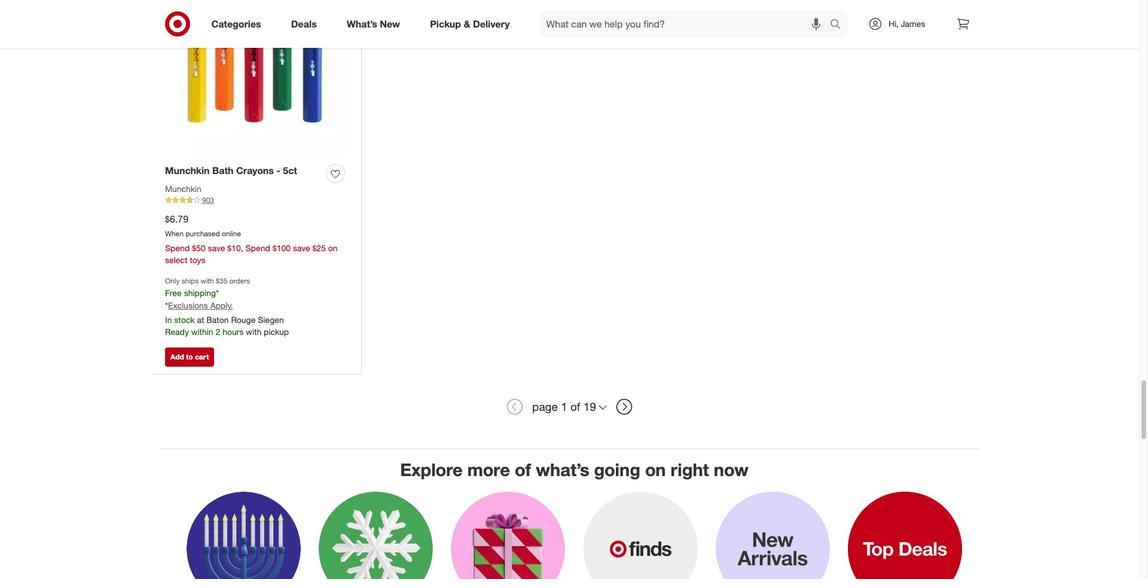 Task type: locate. For each thing, give the bounding box(es) containing it.
of for 1
[[571, 400, 581, 413]]

on right "$25" at left top
[[328, 243, 338, 253]]

within
[[191, 327, 213, 337]]

1 horizontal spatial with
[[246, 327, 262, 337]]

0 horizontal spatial *
[[165, 300, 168, 311]]

munchkin up $6.79
[[165, 184, 202, 194]]

ships
[[182, 276, 199, 285]]

pickup
[[264, 327, 289, 337]]

hi, james
[[889, 19, 926, 29]]

baton
[[207, 315, 229, 325]]

crayons
[[236, 165, 274, 177]]

munchkin
[[165, 165, 210, 177], [165, 184, 202, 194]]

explore
[[400, 459, 463, 480]]

on left right
[[645, 459, 666, 480]]

rouge
[[231, 315, 256, 325]]

1
[[561, 400, 568, 413]]

pickup & delivery link
[[420, 11, 525, 37]]

bath
[[212, 165, 234, 177]]

munchkin bath crayons - 5ct link
[[165, 164, 297, 178]]

0 horizontal spatial on
[[328, 243, 338, 253]]

with down rouge
[[246, 327, 262, 337]]

2 save from the left
[[293, 243, 310, 253]]

munchkin bath crayons - 5ct image
[[165, 0, 349, 157], [165, 0, 349, 157]]

of right more in the bottom left of the page
[[515, 459, 531, 480]]

munchkin for munchkin
[[165, 184, 202, 194]]

*
[[216, 288, 219, 298], [165, 300, 168, 311]]

save
[[208, 243, 225, 253], [293, 243, 310, 253]]

1 horizontal spatial of
[[571, 400, 581, 413]]

on
[[328, 243, 338, 253], [645, 459, 666, 480]]

0 horizontal spatial spend
[[165, 243, 190, 253]]

$35
[[216, 276, 228, 285]]

0 vertical spatial of
[[571, 400, 581, 413]]

spend up select
[[165, 243, 190, 253]]

* down free
[[165, 300, 168, 311]]

* down $35
[[216, 288, 219, 298]]

with
[[201, 276, 214, 285], [246, 327, 262, 337]]

1 horizontal spatial save
[[293, 243, 310, 253]]

$50
[[192, 243, 206, 253]]

$6.79 when purchased online spend $50 save $10, spend $100 save $25 on select toys
[[165, 213, 338, 265]]

page
[[533, 400, 558, 413]]

903 link
[[165, 195, 349, 206]]

spend
[[165, 243, 190, 253], [246, 243, 270, 253]]

what's
[[347, 18, 377, 30]]

save right '$50' at the top left of page
[[208, 243, 225, 253]]

delivery
[[473, 18, 510, 30]]

going
[[594, 459, 641, 480]]

when
[[165, 229, 184, 238]]

select
[[165, 255, 188, 265]]

search
[[825, 19, 854, 31]]

0 vertical spatial with
[[201, 276, 214, 285]]

of inside dropdown button
[[571, 400, 581, 413]]

1 vertical spatial on
[[645, 459, 666, 480]]

of for more
[[515, 459, 531, 480]]

1 vertical spatial with
[[246, 327, 262, 337]]

hours
[[223, 327, 244, 337]]

1 vertical spatial munchkin
[[165, 184, 202, 194]]

19
[[584, 400, 596, 413]]

only
[[165, 276, 180, 285]]

what's
[[536, 459, 590, 480]]

of
[[571, 400, 581, 413], [515, 459, 531, 480]]

pickup & delivery
[[430, 18, 510, 30]]

1 munchkin from the top
[[165, 165, 210, 177]]

1 spend from the left
[[165, 243, 190, 253]]

with up shipping
[[201, 276, 214, 285]]

james
[[901, 19, 926, 29]]

0 horizontal spatial of
[[515, 459, 531, 480]]

1 vertical spatial of
[[515, 459, 531, 480]]

add to cart button
[[165, 347, 214, 366]]

0 vertical spatial munchkin
[[165, 165, 210, 177]]

0 vertical spatial *
[[216, 288, 219, 298]]

deals link
[[281, 11, 332, 37]]

save left "$25" at left top
[[293, 243, 310, 253]]

1 horizontal spatial *
[[216, 288, 219, 298]]

spend right "$10,"
[[246, 243, 270, 253]]

siegen
[[258, 315, 284, 325]]

0 vertical spatial on
[[328, 243, 338, 253]]

1 horizontal spatial spend
[[246, 243, 270, 253]]

stock
[[174, 315, 195, 325]]

2 munchkin from the top
[[165, 184, 202, 194]]

munchkin up munchkin 'link'
[[165, 165, 210, 177]]

of right the 1
[[571, 400, 581, 413]]

online
[[222, 229, 241, 238]]

pickup
[[430, 18, 461, 30]]

1 vertical spatial *
[[165, 300, 168, 311]]

0 horizontal spatial save
[[208, 243, 225, 253]]

search button
[[825, 11, 854, 39]]



Task type: vqa. For each thing, say whether or not it's contained in the screenshot.
what's
yes



Task type: describe. For each thing, give the bounding box(es) containing it.
to
[[186, 352, 193, 361]]

page 1 of 19
[[533, 400, 596, 413]]

hi,
[[889, 19, 899, 29]]

add
[[171, 352, 184, 361]]

what's new
[[347, 18, 400, 30]]

page 1 of 19 button
[[527, 393, 613, 420]]

-
[[277, 165, 280, 177]]

5ct
[[283, 165, 297, 177]]

shipping
[[184, 288, 216, 298]]

on inside $6.79 when purchased online spend $50 save $10, spend $100 save $25 on select toys
[[328, 243, 338, 253]]

&
[[464, 18, 471, 30]]

2 spend from the left
[[246, 243, 270, 253]]

cart
[[195, 352, 209, 361]]

categories link
[[201, 11, 276, 37]]

munchkin link
[[165, 183, 202, 195]]

toys
[[190, 255, 206, 265]]

purchased
[[186, 229, 220, 238]]

add to cart
[[171, 352, 209, 361]]

in
[[165, 315, 172, 325]]

what's new link
[[337, 11, 415, 37]]

now
[[714, 459, 749, 480]]

right
[[671, 459, 709, 480]]

only ships with $35 orders free shipping * * exclusions apply. in stock at  baton rouge siegen ready within 2 hours with pickup
[[165, 276, 289, 337]]

exclusions
[[168, 300, 208, 311]]

new
[[380, 18, 400, 30]]

munchkin bath crayons - 5ct
[[165, 165, 297, 177]]

1 horizontal spatial on
[[645, 459, 666, 480]]

orders
[[230, 276, 250, 285]]

more
[[468, 459, 510, 480]]

ready
[[165, 327, 189, 337]]

exclusions apply. button
[[168, 300, 233, 312]]

deals
[[291, 18, 317, 30]]

$6.79
[[165, 213, 188, 225]]

explore more of what's going on right now
[[400, 459, 749, 480]]

apply.
[[210, 300, 233, 311]]

903
[[202, 196, 214, 205]]

$25
[[313, 243, 326, 253]]

What can we help you find? suggestions appear below search field
[[539, 11, 834, 37]]

free
[[165, 288, 182, 298]]

2
[[216, 327, 220, 337]]

$100
[[273, 243, 291, 253]]

1 save from the left
[[208, 243, 225, 253]]

at
[[197, 315, 204, 325]]

munchkin for munchkin bath crayons - 5ct
[[165, 165, 210, 177]]

0 horizontal spatial with
[[201, 276, 214, 285]]

categories
[[211, 18, 261, 30]]

$10,
[[227, 243, 243, 253]]



